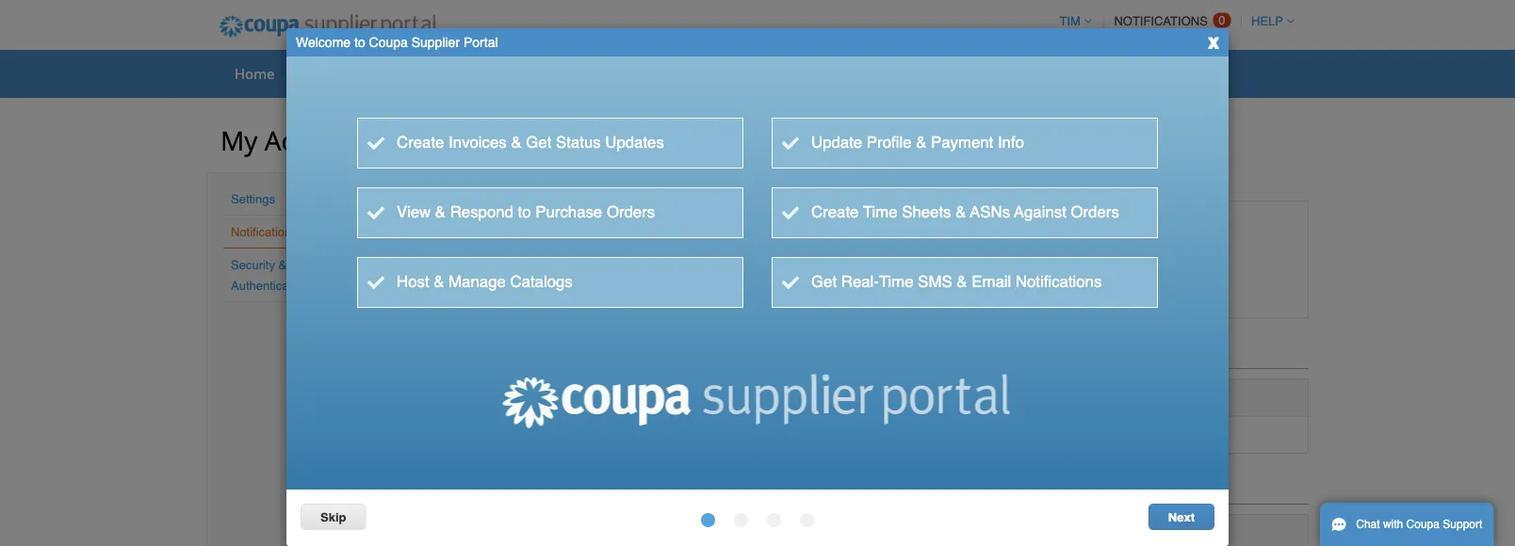 Task type: vqa. For each thing, say whether or not it's contained in the screenshot.
0 in Notifications 0
no



Task type: describe. For each thing, give the bounding box(es) containing it.
your
[[661, 174, 686, 189]]

mobile(sms)
[[780, 235, 859, 250]]

payment
[[931, 133, 993, 151]]

service/time sheets link
[[436, 59, 592, 88]]

manage
[[449, 272, 506, 291]]

notification preferences link
[[231, 225, 361, 239]]

skip
[[320, 511, 346, 525]]

0 horizontal spatial invoices
[[449, 133, 507, 151]]

factor
[[319, 258, 354, 272]]

service/time sheets
[[448, 64, 580, 83]]

security & multi factor authentication
[[231, 258, 354, 293]]

setup
[[1175, 64, 1213, 83]]

online for merge request
[[720, 428, 758, 442]]

performance
[[892, 64, 978, 83]]

support
[[1443, 518, 1483, 531]]

create time sheets & asns against orders
[[811, 203, 1119, 221]]

receiving
[[496, 174, 548, 189]]

host & manage catalogs
[[397, 272, 573, 291]]

& left payment
[[916, 133, 927, 151]]

1 vertical spatial request
[[460, 426, 510, 442]]

coupa for with
[[1406, 518, 1440, 531]]

skip button
[[301, 504, 366, 531]]

asns
[[970, 203, 1010, 221]]

purchase
[[535, 203, 602, 221]]

notification preferences
[[231, 225, 361, 239]]

you
[[418, 174, 441, 189]]

my
[[220, 122, 258, 158]]

home
[[235, 64, 275, 83]]

0 vertical spatial request
[[419, 389, 468, 404]]

against
[[1014, 203, 1066, 221]]

1 horizontal spatial invoices
[[664, 64, 717, 83]]

my account notification preferences
[[220, 122, 564, 158]]

settings link
[[231, 192, 275, 206]]

sourcing
[[1006, 64, 1063, 83]]

verify for verify number to recieve sms
[[852, 284, 885, 299]]

catalogs link
[[733, 59, 814, 88]]

multi
[[290, 258, 316, 272]]

add-
[[1092, 64, 1122, 83]]

ons
[[1122, 64, 1146, 83]]

3 online from the top
[[720, 526, 758, 541]]

real-
[[841, 272, 879, 291]]

notification inside my account notification preferences
[[371, 132, 464, 156]]

1 horizontal spatial sheets
[[902, 203, 951, 221]]

0 vertical spatial catalogs
[[746, 64, 802, 83]]

status
[[556, 133, 601, 151]]

next
[[1168, 511, 1195, 525]]

asn link
[[596, 59, 648, 88]]

number
[[889, 284, 934, 299]]

add-ons link
[[1079, 59, 1159, 88]]

to down receiving
[[518, 203, 531, 221]]

x button
[[1208, 30, 1219, 52]]

verify button
[[1035, 230, 1108, 256]]

1 horizontal spatial account
[[404, 339, 483, 368]]

recieve
[[952, 284, 995, 299]]

get real-time sms & email notifications
[[811, 272, 1102, 291]]

& up receiving
[[511, 133, 522, 151]]

1 horizontal spatial orders
[[607, 203, 655, 221]]

chat with coupa support
[[1356, 518, 1483, 531]]

0 vertical spatial time
[[863, 203, 898, 221]]

security
[[231, 258, 275, 272]]

request to join
[[419, 389, 511, 404]]

invoices link
[[652, 59, 730, 88]]

next button
[[1148, 504, 1215, 531]]

security & multi factor authentication link
[[231, 258, 354, 293]]

merge
[[419, 426, 457, 442]]

will
[[444, 174, 463, 189]]

supplier
[[411, 35, 460, 50]]

info
[[998, 133, 1024, 151]]

1 vertical spatial profile
[[867, 133, 912, 151]]

view
[[397, 203, 431, 221]]

0 horizontal spatial profile
[[303, 64, 346, 83]]

them.
[[798, 174, 831, 189]]



Task type: locate. For each thing, give the bounding box(es) containing it.
x
[[1208, 30, 1219, 52]]

0 horizontal spatial sheets
[[536, 64, 580, 83]]

0 vertical spatial notification
[[371, 132, 464, 156]]

catalogs right the manage
[[510, 272, 573, 291]]

settings
[[231, 192, 275, 206]]

1 horizontal spatial coupa
[[1406, 518, 1440, 531]]

0 horizontal spatial coupa
[[369, 35, 408, 50]]

2 online from the top
[[720, 428, 758, 442]]

email
[[456, 235, 491, 250], [972, 272, 1011, 291], [871, 391, 903, 405], [871, 428, 903, 442]]

create invoices & get status updates
[[397, 133, 664, 151]]

coupa
[[369, 35, 408, 50], [1406, 518, 1440, 531]]

chat with coupa support button
[[1320, 503, 1494, 547]]

& right view
[[435, 203, 446, 221]]

1 vertical spatial account
[[404, 339, 483, 368]]

catalogs
[[746, 64, 802, 83], [510, 272, 573, 291]]

1 horizontal spatial create
[[811, 203, 859, 221]]

coupa right with
[[1406, 518, 1440, 531]]

orders link
[[362, 59, 432, 88]]

0 vertical spatial invoices
[[664, 64, 717, 83]]

update profile & payment info
[[811, 133, 1024, 151]]

time left recieve
[[879, 272, 914, 291]]

1 horizontal spatial verify
[[1055, 237, 1088, 251]]

orders up verify button
[[1071, 203, 1119, 221]]

get left real-
[[811, 272, 837, 291]]

chat
[[1356, 518, 1380, 531]]

0 horizontal spatial verify
[[852, 284, 885, 299]]

account down profile link
[[264, 122, 364, 158]]

start
[[466, 174, 492, 189]]

notification down settings link
[[231, 225, 291, 239]]

0 vertical spatial account
[[264, 122, 364, 158]]

view & respond to purchase orders
[[397, 203, 655, 221]]

welcome
[[296, 35, 351, 50]]

1 vertical spatial create
[[811, 203, 859, 221]]

orders down you will start receiving notifications when your customers enable them.
[[607, 203, 655, 221]]

1 vertical spatial time
[[879, 272, 914, 291]]

sheets left asn
[[536, 64, 580, 83]]

online
[[720, 391, 758, 405], [720, 428, 758, 442], [720, 526, 758, 541]]

authentication
[[231, 278, 309, 293]]

2 horizontal spatial orders
[[1071, 203, 1119, 221]]

invoices right asn
[[664, 64, 717, 83]]

1 horizontal spatial notification
[[371, 132, 464, 156]]

1 vertical spatial online
[[720, 428, 758, 442]]

request down join
[[460, 426, 510, 442]]

respond
[[450, 203, 513, 221]]

preferences up receiving
[[468, 132, 564, 156]]

preferences inside my account notification preferences
[[468, 132, 564, 156]]

sourcing link
[[994, 59, 1076, 88]]

create for create invoices & get status updates
[[397, 133, 444, 151]]

enable
[[754, 174, 794, 189]]

create up you
[[397, 133, 444, 151]]

& left multi
[[279, 258, 287, 272]]

1 vertical spatial sheets
[[902, 203, 951, 221]]

get
[[526, 133, 552, 151], [811, 272, 837, 291]]

to right welcome
[[354, 35, 365, 50]]

time
[[863, 203, 898, 221], [879, 272, 914, 291]]

access
[[489, 339, 555, 368]]

notifications
[[1016, 272, 1102, 291]]

notifications
[[552, 174, 622, 189]]

verify
[[1055, 237, 1088, 251], [852, 284, 885, 299]]

host
[[397, 272, 429, 291]]

0 vertical spatial online
[[720, 391, 758, 405]]

orders down welcome to coupa supplier portal
[[374, 64, 420, 83]]

update
[[811, 133, 862, 151]]

None text field
[[502, 230, 650, 256]]

request
[[419, 389, 468, 404], [460, 426, 510, 442]]

0 horizontal spatial get
[[526, 133, 552, 151]]

invoices up start
[[449, 133, 507, 151]]

invoices
[[664, 64, 717, 83], [449, 133, 507, 151]]

None checkbox
[[701, 393, 714, 405], [852, 393, 864, 405], [1002, 393, 1015, 405], [852, 430, 864, 442], [701, 393, 714, 405], [852, 393, 864, 405], [1002, 393, 1015, 405], [852, 430, 864, 442]]

1 vertical spatial verify
[[852, 284, 885, 299]]

business performance link
[[818, 59, 990, 88]]

when
[[625, 174, 657, 189]]

sheets left asns
[[902, 203, 951, 221]]

profile down welcome
[[303, 64, 346, 83]]

profile link
[[291, 59, 358, 88]]

add-ons
[[1092, 64, 1146, 83]]

1 vertical spatial notification
[[231, 225, 291, 239]]

0 horizontal spatial create
[[397, 133, 444, 151]]

&
[[511, 133, 522, 151], [916, 133, 927, 151], [435, 203, 446, 221], [956, 203, 966, 221], [279, 258, 287, 272], [434, 272, 444, 291], [957, 272, 967, 291]]

& inside the 'security & multi factor authentication'
[[279, 258, 287, 272]]

merge request
[[419, 426, 510, 442]]

1 online from the top
[[720, 391, 758, 405]]

verify number to recieve sms
[[852, 284, 1027, 299]]

updates
[[605, 133, 664, 151]]

0 horizontal spatial catalogs
[[510, 272, 573, 291]]

online for request to join
[[720, 391, 758, 405]]

to left recieve
[[937, 284, 949, 299]]

1 horizontal spatial preferences
[[468, 132, 564, 156]]

join
[[487, 389, 511, 404]]

0 vertical spatial get
[[526, 133, 552, 151]]

create for create time sheets & asns against orders
[[811, 203, 859, 221]]

1 vertical spatial get
[[811, 272, 837, 291]]

create
[[397, 133, 444, 151], [811, 203, 859, 221]]

get left status
[[526, 133, 552, 151]]

catalogs right invoices link
[[746, 64, 802, 83]]

announcements
[[404, 475, 564, 504]]

business performance
[[830, 64, 978, 83]]

verify left the number
[[852, 284, 885, 299]]

service/time
[[448, 64, 532, 83]]

time up real-
[[863, 203, 898, 221]]

verify for verify
[[1055, 237, 1088, 251]]

0 vertical spatial coupa
[[369, 35, 408, 50]]

0 horizontal spatial preferences
[[295, 225, 361, 239]]

1 horizontal spatial catalogs
[[746, 64, 802, 83]]

coupa up "orders" link
[[369, 35, 408, 50]]

0 horizontal spatial notification
[[231, 225, 291, 239]]

account up request to join
[[404, 339, 483, 368]]

verify inside verify button
[[1055, 237, 1088, 251]]

1 vertical spatial catalogs
[[510, 272, 573, 291]]

2 vertical spatial online
[[720, 526, 758, 541]]

notification up you
[[371, 132, 464, 156]]

to
[[354, 35, 365, 50], [518, 203, 531, 221], [937, 284, 949, 299], [472, 389, 483, 404]]

home link
[[222, 59, 287, 88]]

account
[[264, 122, 364, 158], [404, 339, 483, 368]]

to left join
[[472, 389, 483, 404]]

0 vertical spatial preferences
[[468, 132, 564, 156]]

verify up notifications
[[1055, 237, 1088, 251]]

0 horizontal spatial orders
[[374, 64, 420, 83]]

1 vertical spatial coupa
[[1406, 518, 1440, 531]]

1 horizontal spatial profile
[[867, 133, 912, 151]]

customers
[[690, 174, 751, 189]]

& right the number
[[957, 272, 967, 291]]

0 vertical spatial profile
[[303, 64, 346, 83]]

1 vertical spatial invoices
[[449, 133, 507, 151]]

None checkbox
[[701, 430, 714, 442], [1002, 430, 1015, 442], [701, 430, 714, 442], [1002, 430, 1015, 442]]

asn
[[608, 64, 636, 83]]

coupa inside chat with coupa support button
[[1406, 518, 1440, 531]]

you will start receiving notifications when your customers enable them.
[[418, 174, 831, 189]]

account access
[[404, 339, 555, 368]]

preferences up factor at the left top of page
[[295, 225, 361, 239]]

setup link
[[1162, 59, 1225, 88]]

coupa supplier portal image
[[206, 3, 449, 50]]

1 horizontal spatial get
[[811, 272, 837, 291]]

profile right update
[[867, 133, 912, 151]]

portal
[[464, 35, 498, 50]]

1 vertical spatial preferences
[[295, 225, 361, 239]]

business
[[830, 64, 888, 83]]

0 vertical spatial sheets
[[536, 64, 580, 83]]

with
[[1383, 518, 1403, 531]]

& left asns
[[956, 203, 966, 221]]

0 vertical spatial verify
[[1055, 237, 1088, 251]]

request up merge
[[419, 389, 468, 404]]

sheets
[[536, 64, 580, 83], [902, 203, 951, 221]]

0 vertical spatial create
[[397, 133, 444, 151]]

sms
[[918, 272, 952, 291], [998, 284, 1027, 299], [1021, 391, 1048, 405], [1021, 428, 1048, 442]]

profile
[[303, 64, 346, 83], [867, 133, 912, 151]]

create up mobile(sms)
[[811, 203, 859, 221]]

coupa for to
[[369, 35, 408, 50]]

notification
[[371, 132, 464, 156], [231, 225, 291, 239]]

& right host
[[434, 272, 444, 291]]

0 horizontal spatial account
[[264, 122, 364, 158]]

welcome to coupa supplier portal
[[296, 35, 498, 50]]



